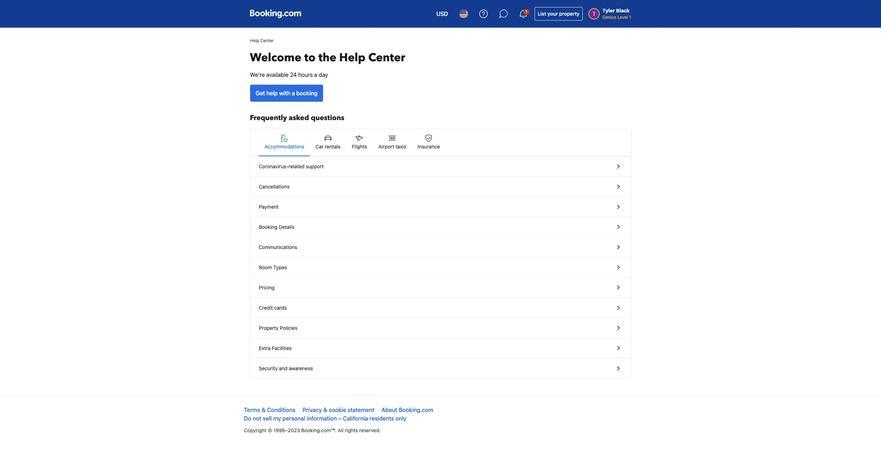 Task type: vqa. For each thing, say whether or not it's contained in the screenshot.
Credit
yes



Task type: locate. For each thing, give the bounding box(es) containing it.
types
[[273, 264, 287, 270]]

accommodations
[[265, 144, 304, 150]]

usd button
[[432, 5, 452, 22]]

rentals
[[325, 144, 341, 150]]

1 vertical spatial center
[[368, 50, 405, 66]]

booking
[[296, 90, 318, 96]]

1 horizontal spatial 1
[[629, 15, 631, 20]]

about
[[382, 407, 398, 413]]

a inside "button"
[[292, 90, 295, 96]]

rights
[[345, 427, 358, 433]]

welcome to the help center
[[250, 50, 405, 66]]

cancellations button
[[250, 177, 631, 197]]

credit
[[259, 305, 273, 311]]

0 horizontal spatial &
[[262, 407, 266, 413]]

list
[[538, 11, 546, 17]]

list your property
[[538, 11, 580, 17]]

1
[[526, 9, 528, 15], [629, 15, 631, 20]]

airport taxis button
[[373, 129, 412, 156]]

help up the welcome
[[250, 38, 259, 43]]

copyright © 1996–2023 booking.com™. all rights reserved.
[[244, 427, 381, 433]]

not
[[253, 415, 261, 422]]

car
[[316, 144, 324, 150]]

help right the
[[339, 50, 366, 66]]

residents
[[370, 415, 394, 422]]

booking details
[[259, 224, 295, 230]]

coronavirus-related support
[[259, 163, 324, 169]]

help
[[250, 38, 259, 43], [339, 50, 366, 66]]

extra facilities
[[259, 345, 292, 351]]

policies
[[280, 325, 298, 331]]

& up 'sell'
[[262, 407, 266, 413]]

about booking.com do not sell my personal information – california residents only
[[244, 407, 433, 422]]

sell
[[263, 415, 272, 422]]

0 vertical spatial help
[[250, 38, 259, 43]]

the
[[319, 50, 337, 66]]

1 right level
[[629, 15, 631, 20]]

a left day
[[314, 72, 317, 78]]

& up do not sell my personal information – california residents only link
[[323, 407, 327, 413]]

privacy & cookie statement link
[[303, 407, 374, 413]]

–
[[338, 415, 342, 422]]

&
[[262, 407, 266, 413], [323, 407, 327, 413]]

black
[[616, 7, 630, 13]]

privacy
[[303, 407, 322, 413]]

24
[[290, 72, 297, 78]]

0 horizontal spatial a
[[292, 90, 295, 96]]

a
[[314, 72, 317, 78], [292, 90, 295, 96]]

and
[[279, 365, 288, 371]]

0 horizontal spatial center
[[260, 38, 274, 43]]

1 vertical spatial a
[[292, 90, 295, 96]]

facilities
[[272, 345, 292, 351]]

booking.com™.
[[301, 427, 337, 433]]

0 horizontal spatial 1
[[526, 9, 528, 15]]

1 horizontal spatial center
[[368, 50, 405, 66]]

car rentals button
[[310, 129, 346, 156]]

terms & conditions
[[244, 407, 296, 413]]

0 vertical spatial a
[[314, 72, 317, 78]]

1 vertical spatial help
[[339, 50, 366, 66]]

coronavirus-related support button
[[250, 157, 631, 177]]

level
[[618, 15, 628, 20]]

1996–2023
[[274, 427, 300, 433]]

usd
[[436, 11, 448, 17]]

conditions
[[267, 407, 296, 413]]

a right 'with'
[[292, 90, 295, 96]]

tyler
[[603, 7, 615, 13]]

hours
[[298, 72, 313, 78]]

1 & from the left
[[262, 407, 266, 413]]

tab list
[[250, 129, 631, 157]]

2 & from the left
[[323, 407, 327, 413]]

1 left list
[[526, 9, 528, 15]]

personal
[[283, 415, 305, 422]]

insurance button
[[412, 129, 446, 156]]

1 horizontal spatial &
[[323, 407, 327, 413]]

& for terms
[[262, 407, 266, 413]]

credit cards button
[[250, 298, 631, 318]]

reserved.
[[359, 427, 381, 433]]

©
[[268, 427, 272, 433]]

payment button
[[250, 197, 631, 217]]

flights button
[[346, 129, 373, 156]]

statement
[[348, 407, 374, 413]]

only
[[396, 415, 407, 422]]



Task type: describe. For each thing, give the bounding box(es) containing it.
cancellations
[[259, 184, 290, 190]]

& for privacy
[[323, 407, 327, 413]]

support
[[306, 163, 324, 169]]

tab list containing accommodations
[[250, 129, 631, 157]]

1 inside tyler black genius level 1
[[629, 15, 631, 20]]

payment
[[259, 204, 279, 210]]

credit cards
[[259, 305, 287, 311]]

welcome
[[250, 50, 301, 66]]

extra
[[259, 345, 271, 351]]

room types button
[[250, 258, 631, 278]]

1 button
[[515, 5, 532, 22]]

room types
[[259, 264, 287, 270]]

get
[[256, 90, 265, 96]]

california
[[343, 415, 368, 422]]

day
[[319, 72, 328, 78]]

airport taxis
[[378, 144, 406, 150]]

security and awareness
[[259, 365, 313, 371]]

to
[[304, 50, 316, 66]]

my
[[273, 415, 281, 422]]

pricing
[[259, 285, 275, 291]]

0 vertical spatial center
[[260, 38, 274, 43]]

car rentals
[[316, 144, 341, 150]]

security
[[259, 365, 278, 371]]

get help with a booking button
[[250, 85, 323, 102]]

information
[[307, 415, 337, 422]]

insurance
[[418, 144, 440, 150]]

accommodations button
[[259, 129, 310, 156]]

get help with a booking
[[256, 90, 318, 96]]

do
[[244, 415, 251, 422]]

awareness
[[289, 365, 313, 371]]

1 horizontal spatial a
[[314, 72, 317, 78]]

0 horizontal spatial help
[[250, 38, 259, 43]]

help center
[[250, 38, 274, 43]]

property
[[559, 11, 580, 17]]

asked
[[289, 113, 309, 123]]

extra facilities button
[[250, 338, 631, 359]]

taxis
[[396, 144, 406, 150]]

genius
[[603, 15, 617, 20]]

terms & conditions link
[[244, 407, 296, 413]]

communications button
[[250, 237, 631, 258]]

with
[[279, 90, 290, 96]]

questions
[[311, 113, 344, 123]]

security and awareness button
[[250, 359, 631, 378]]

about booking.com link
[[382, 407, 433, 413]]

help
[[267, 90, 278, 96]]

frequently
[[250, 113, 287, 123]]

booking.com online hotel reservations image
[[250, 10, 301, 18]]

all
[[338, 427, 344, 433]]

do not sell my personal information – california residents only link
[[244, 415, 407, 422]]

list your property link
[[535, 7, 583, 21]]

your
[[548, 11, 558, 17]]

we're available 24 hours a day
[[250, 72, 328, 78]]

airport
[[378, 144, 394, 150]]

privacy & cookie statement
[[303, 407, 374, 413]]

frequently asked questions
[[250, 113, 344, 123]]

property policies button
[[250, 318, 631, 338]]

booking.com
[[399, 407, 433, 413]]

pricing button
[[250, 278, 631, 298]]

booking
[[259, 224, 277, 230]]

cards
[[274, 305, 287, 311]]

available
[[266, 72, 289, 78]]

tyler black genius level 1
[[603, 7, 631, 20]]

terms
[[244, 407, 260, 413]]

communications
[[259, 244, 297, 250]]

room
[[259, 264, 272, 270]]

1 horizontal spatial help
[[339, 50, 366, 66]]

related
[[289, 163, 305, 169]]

details
[[279, 224, 295, 230]]

coronavirus-
[[259, 163, 289, 169]]

flights
[[352, 144, 367, 150]]

property
[[259, 325, 279, 331]]

cookie
[[329, 407, 346, 413]]

1 inside button
[[526, 9, 528, 15]]

booking details button
[[250, 217, 631, 237]]

copyright
[[244, 427, 266, 433]]



